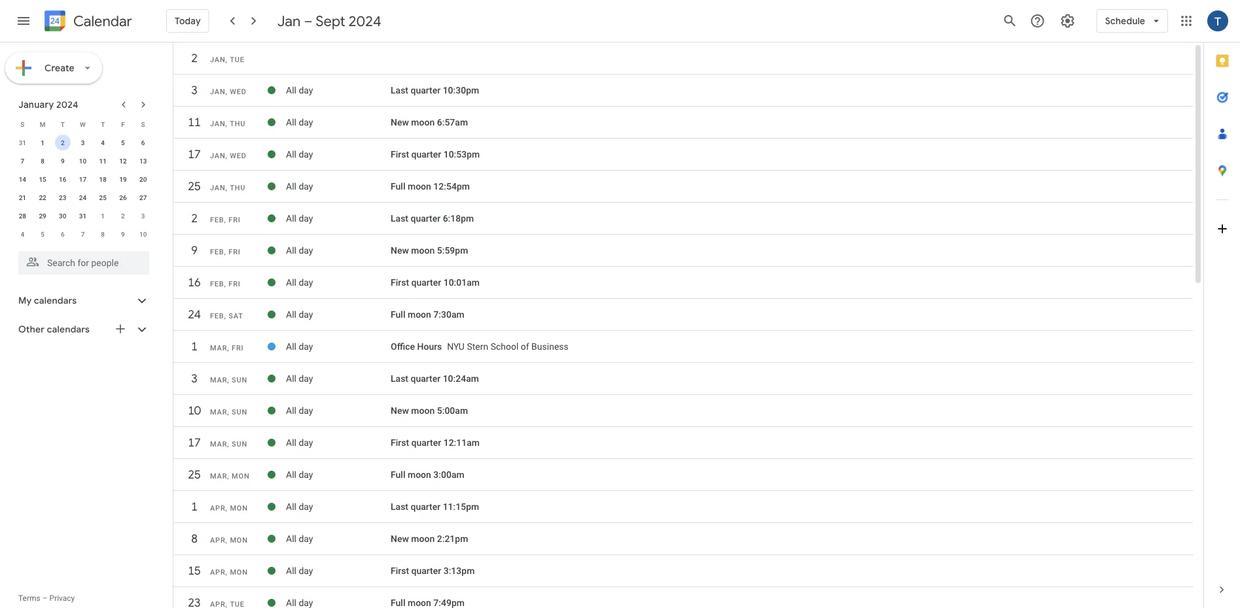 Task type: vqa. For each thing, say whether or not it's contained in the screenshot.
"Vacations" tree item at top
no



Task type: describe. For each thing, give the bounding box(es) containing it.
– for sept
[[304, 12, 313, 30]]

new moon 5:59pm
[[391, 245, 468, 256]]

office
[[391, 341, 415, 352]]

15 for 15 link
[[187, 564, 200, 579]]

1 t from the left
[[61, 120, 65, 128]]

16 link
[[183, 271, 206, 295]]

jan – sept 2024
[[277, 12, 382, 30]]

feb for 9
[[210, 248, 224, 256]]

– for privacy
[[42, 594, 47, 603]]

all day cell for first quarter 10:53pm
[[286, 144, 391, 165]]

18 element
[[95, 171, 111, 187]]

mon for 1
[[230, 505, 248, 513]]

11 for 11 element
[[99, 157, 107, 165]]

row down 15 row
[[173, 592, 1193, 609]]

all for new moon 6:57am
[[286, 117, 296, 128]]

, for new moon 5:59pm
[[224, 248, 226, 256]]

all day cell for first quarter 12:11am
[[286, 433, 391, 454]]

last quarter 11:15pm
[[391, 502, 479, 513]]

12
[[119, 157, 127, 165]]

6:18pm
[[443, 213, 474, 224]]

1 17 row from the top
[[173, 143, 1193, 173]]

25 link for full moon 12:54pm
[[183, 175, 206, 198]]

thu for 11
[[230, 120, 246, 128]]

12:11am
[[444, 438, 480, 448]]

, for full moon 12:54pm
[[225, 184, 228, 192]]

9 all day cell from the top
[[286, 336, 391, 357]]

31 for the 31 december element
[[19, 139, 26, 147]]

1 horizontal spatial 7
[[81, 230, 85, 238]]

1 horizontal spatial 5
[[121, 139, 125, 147]]

1 february element
[[95, 208, 111, 224]]

feb , sat
[[210, 312, 243, 320]]

quarter for 12:11am
[[411, 438, 441, 448]]

10 element
[[75, 153, 91, 169]]

feb , fri for 16
[[210, 280, 241, 288]]

of
[[521, 341, 529, 352]]

9 all from the top
[[286, 341, 296, 352]]

full moon 12:54pm
[[391, 181, 470, 192]]

all day for new moon 6:57am
[[286, 117, 313, 128]]

mar for 3
[[210, 376, 227, 385]]

last quarter 10:30pm button
[[391, 85, 479, 96]]

11 element
[[95, 153, 111, 169]]

last quarter 6:18pm
[[391, 213, 474, 224]]

first quarter 12:11am
[[391, 438, 480, 448]]

quarter for 10:30pm
[[411, 85, 441, 96]]

all for last quarter 11:15pm
[[286, 502, 296, 513]]

8 row
[[173, 528, 1193, 558]]

0 horizontal spatial 2024
[[56, 99, 78, 111]]

21
[[19, 194, 26, 202]]

all day for last quarter 6:18pm
[[286, 213, 313, 224]]

1 25 row from the top
[[173, 175, 1193, 205]]

6:57am
[[437, 117, 468, 128]]

last quarter 11:15pm button
[[391, 502, 479, 513]]

new moon 5:00am
[[391, 406, 468, 416]]

apr , mon for 15
[[210, 569, 248, 577]]

my calendars button
[[3, 291, 162, 312]]

other calendars
[[18, 324, 90, 336]]

10 link
[[183, 399, 206, 423]]

my calendars
[[18, 295, 77, 307]]

first quarter 3:13pm
[[391, 566, 475, 577]]

today button
[[166, 5, 209, 37]]

, for new moon 2:21pm
[[226, 537, 228, 545]]

schedule button
[[1097, 5, 1168, 37]]

28
[[19, 212, 26, 220]]

day for first quarter 10:01am
[[299, 277, 313, 288]]

all day for last quarter 11:15pm
[[286, 502, 313, 513]]

all day cell for last quarter 10:30pm
[[286, 80, 391, 101]]

2 t from the left
[[101, 120, 105, 128]]

jan for 3
[[210, 88, 225, 96]]

tue
[[230, 56, 245, 64]]

new for 9
[[391, 245, 409, 256]]

17 link for first quarter 12:11am
[[183, 431, 206, 455]]

add other calendars image
[[114, 323, 127, 336]]

feb , fri for 2
[[210, 216, 241, 224]]

3 up 10 'element'
[[81, 139, 85, 147]]

all day for first quarter 3:13pm
[[286, 566, 313, 577]]

new moon 6:57am
[[391, 117, 468, 128]]

22
[[39, 194, 46, 202]]

quarter for 10:24am
[[411, 374, 441, 384]]

day for last quarter 10:30pm
[[299, 85, 313, 96]]

last quarter 10:24am button
[[391, 374, 479, 384]]

january 2024 grid
[[12, 115, 153, 243]]

sat
[[229, 312, 243, 320]]

5 february element
[[35, 226, 50, 242]]

28 element
[[15, 208, 30, 224]]

2 17 row from the top
[[173, 431, 1193, 461]]

all day for last quarter 10:24am
[[286, 374, 313, 384]]

main drawer image
[[16, 13, 31, 29]]

3 link for last quarter 10:24am
[[183, 367, 206, 391]]

5:59pm
[[437, 245, 468, 256]]

25 for full moon 12:54pm
[[187, 179, 200, 194]]

17 for first quarter 10:53pm
[[187, 147, 200, 162]]

25 inside 25 element
[[99, 194, 107, 202]]

full moon 7:30am button
[[391, 309, 464, 320]]

day for new moon 5:00am
[[299, 406, 313, 416]]

feb for 24
[[210, 312, 224, 320]]

1 s from the left
[[21, 120, 24, 128]]

calendars for other calendars
[[47, 324, 90, 336]]

apr , mon for 8
[[210, 537, 248, 545]]

, for last quarter 10:30pm
[[225, 88, 228, 96]]

quarter for 6:18pm
[[411, 213, 441, 224]]

10:01am
[[444, 277, 480, 288]]

office hours nyu stern school of business
[[391, 341, 569, 352]]

16 row
[[173, 271, 1193, 301]]

9 all day from the top
[[286, 341, 313, 352]]

first quarter 12:11am button
[[391, 438, 480, 448]]

20
[[139, 175, 147, 183]]

26 element
[[115, 190, 131, 206]]

9 day from the top
[[299, 341, 313, 352]]

new moon 5:59pm button
[[391, 245, 468, 256]]

3 for 3 february element at top left
[[141, 212, 145, 220]]

sun for 10
[[232, 408, 247, 417]]

2 1 row from the top
[[173, 495, 1193, 526]]

2 25 row from the top
[[173, 463, 1193, 493]]

mar , sun for 3
[[210, 376, 247, 385]]

5:00am
[[437, 406, 468, 416]]

, for last quarter 6:18pm
[[224, 216, 226, 224]]

1 horizontal spatial 6
[[141, 139, 145, 147]]

jan , thu for 25
[[210, 184, 246, 192]]

today
[[175, 15, 201, 27]]

last for last quarter 10:24am
[[391, 374, 408, 384]]

first quarter 10:01am
[[391, 277, 480, 288]]

new moon 2:21pm button
[[391, 534, 468, 545]]

10 february element
[[135, 226, 151, 242]]

16 for 16 link
[[187, 275, 200, 290]]

10:30pm
[[443, 85, 479, 96]]

14
[[19, 175, 26, 183]]

18
[[99, 175, 107, 183]]

3:00am
[[434, 470, 464, 481]]

13 element
[[135, 153, 151, 169]]

31 for 31 element
[[79, 212, 87, 220]]

privacy
[[49, 594, 75, 603]]

1 link for mar
[[183, 335, 206, 359]]

new moon 2:21pm
[[391, 534, 468, 545]]

10 for 10 february element
[[139, 230, 147, 238]]

0 horizontal spatial 7
[[21, 157, 24, 165]]

2 cell
[[53, 134, 73, 152]]

all for new moon 5:00am
[[286, 406, 296, 416]]

full moon 7:30am
[[391, 309, 464, 320]]

, for new moon 5:00am
[[227, 408, 229, 417]]

4 february element
[[15, 226, 30, 242]]

3 link for last quarter 10:30pm
[[183, 79, 206, 102]]

row group containing 31
[[12, 134, 153, 243]]

sun for 3
[[232, 376, 247, 385]]

10 for 10 link
[[187, 404, 200, 419]]

settings menu image
[[1060, 13, 1076, 29]]

9 row
[[173, 239, 1193, 269]]

jan , thu for 11
[[210, 120, 246, 128]]

all for first quarter 10:01am
[[286, 277, 296, 288]]

mar , mon
[[210, 473, 250, 481]]

12 element
[[115, 153, 131, 169]]

0 vertical spatial 9
[[61, 157, 65, 165]]

jan for 25
[[210, 184, 225, 192]]

, for new moon 6:57am
[[225, 120, 228, 128]]

my
[[18, 295, 32, 307]]

w
[[80, 120, 86, 128]]

cell inside 'row'
[[286, 593, 391, 609]]

all for full moon 12:54pm
[[286, 181, 296, 192]]

quarter for 10:53pm
[[411, 149, 441, 160]]

quarter for 10:01am
[[411, 277, 441, 288]]

last quarter 10:30pm
[[391, 85, 479, 96]]

last quarter 10:24am
[[391, 374, 479, 384]]

january 2024
[[18, 99, 78, 111]]

8 link
[[183, 528, 206, 551]]

full moon 3:00am
[[391, 470, 464, 481]]

jan , wed for 3
[[210, 88, 247, 96]]

12:54pm
[[434, 181, 470, 192]]

privacy link
[[49, 594, 75, 603]]

19
[[119, 175, 127, 183]]

11 link
[[183, 111, 206, 134]]

15 row
[[173, 560, 1193, 590]]

26
[[119, 194, 127, 202]]

school
[[491, 341, 519, 352]]

mar for 10
[[210, 408, 227, 417]]

january
[[18, 99, 54, 111]]

14 element
[[15, 171, 30, 187]]

all day cell for last quarter 10:24am
[[286, 368, 391, 389]]

2 inside cell
[[61, 139, 65, 147]]

stern
[[467, 341, 488, 352]]

0 horizontal spatial 8
[[41, 157, 44, 165]]

2 s from the left
[[141, 120, 145, 128]]

first quarter 10:01am button
[[391, 277, 480, 288]]

6 february element
[[55, 226, 71, 242]]

apr , mon for 1
[[210, 505, 248, 513]]

1 3 row from the top
[[173, 79, 1193, 109]]

full moon 3:00am button
[[391, 470, 464, 481]]

mar , fri
[[210, 344, 244, 352]]

10:24am
[[443, 374, 479, 384]]

full moon 12:54pm button
[[391, 181, 470, 192]]

mon for 15
[[230, 569, 248, 577]]

calendar element
[[42, 8, 132, 37]]

apr for 15
[[210, 569, 226, 577]]

full for full moon 7:30am
[[391, 309, 405, 320]]

jan for 11
[[210, 120, 225, 128]]

16 element
[[55, 171, 71, 187]]

other
[[18, 324, 45, 336]]

8 february element
[[95, 226, 111, 242]]

day for last quarter 10:24am
[[299, 374, 313, 384]]

apr for 1
[[210, 505, 226, 513]]

calendar
[[73, 12, 132, 30]]

create button
[[5, 52, 102, 84]]

m
[[40, 120, 45, 128]]

7 february element
[[75, 226, 91, 242]]



Task type: locate. For each thing, give the bounding box(es) containing it.
2 mar , sun from the top
[[210, 408, 247, 417]]

first quarter 10:53pm
[[391, 149, 480, 160]]

row containing 28
[[12, 207, 153, 225]]

1 vertical spatial 25 link
[[183, 463, 206, 487]]

fri for 9
[[229, 248, 241, 256]]

27
[[139, 194, 147, 202]]

0 vertical spatial 4
[[101, 139, 105, 147]]

new
[[391, 117, 409, 128], [391, 245, 409, 256], [391, 406, 409, 416], [391, 534, 409, 545]]

2 full from the top
[[391, 309, 405, 320]]

– right terms
[[42, 594, 47, 603]]

mar , sun
[[210, 376, 247, 385], [210, 408, 247, 417], [210, 440, 247, 449]]

all inside 2 row
[[286, 213, 296, 224]]

14 all day cell from the top
[[286, 497, 391, 518]]

3 apr , mon from the top
[[210, 569, 248, 577]]

2 up 16 "element"
[[61, 139, 65, 147]]

2 for "2" link in 2 row
[[191, 211, 197, 226]]

2 for 2 february element
[[121, 212, 125, 220]]

1 apr , mon from the top
[[210, 505, 248, 513]]

all day cell inside 24 row
[[286, 304, 391, 325]]

,
[[225, 56, 228, 64], [225, 88, 228, 96], [225, 120, 228, 128], [225, 152, 228, 160], [225, 184, 228, 192], [224, 216, 226, 224], [224, 248, 226, 256], [224, 280, 226, 288], [224, 312, 226, 320], [227, 344, 229, 352], [227, 376, 229, 385], [227, 408, 229, 417], [227, 440, 229, 449], [227, 473, 229, 481], [226, 505, 228, 513], [226, 537, 228, 545], [226, 569, 228, 577]]

5 all from the top
[[286, 213, 296, 224]]

1 row
[[173, 335, 1193, 365], [173, 495, 1193, 526]]

1 vertical spatial 16
[[187, 275, 200, 290]]

t up 2 cell
[[61, 120, 65, 128]]

2 sun from the top
[[232, 408, 247, 417]]

all day cell inside 10 row
[[286, 401, 391, 421]]

create
[[45, 62, 75, 74]]

first inside 16 row
[[391, 277, 409, 288]]

1 all day cell from the top
[[286, 80, 391, 101]]

all day cell for last quarter 11:15pm
[[286, 497, 391, 518]]

day for new moon 5:59pm
[[299, 245, 313, 256]]

3 row up the 11 'row' on the top of the page
[[173, 79, 1193, 109]]

11
[[187, 115, 200, 130], [99, 157, 107, 165]]

last down full moon 3:00am button
[[391, 502, 408, 513]]

mar for 17
[[210, 440, 227, 449]]

2 apr , mon from the top
[[210, 537, 248, 545]]

, for first quarter 10:01am
[[224, 280, 226, 288]]

1 vertical spatial 8
[[101, 230, 105, 238]]

1 vertical spatial 2024
[[56, 99, 78, 111]]

16 down 9 "link"
[[187, 275, 200, 290]]

25 link left mar , mon
[[183, 463, 206, 487]]

24 down 16 link
[[187, 307, 200, 322]]

31 down 24 element
[[79, 212, 87, 220]]

sun
[[232, 376, 247, 385], [232, 408, 247, 417], [232, 440, 247, 449]]

day inside 24 row
[[299, 309, 313, 320]]

mar for 1
[[210, 344, 227, 352]]

row up 31 element
[[12, 188, 153, 207]]

9 up 16 link
[[191, 243, 197, 258]]

0 horizontal spatial 31
[[19, 139, 26, 147]]

17 down 11 link
[[187, 147, 200, 162]]

first for first quarter 12:11am
[[391, 438, 409, 448]]

2 vertical spatial full
[[391, 470, 405, 481]]

29 element
[[35, 208, 50, 224]]

2 horizontal spatial 8
[[191, 532, 197, 547]]

new down last quarter 6:18pm button
[[391, 245, 409, 256]]

0 vertical spatial 3 link
[[183, 79, 206, 102]]

14 all from the top
[[286, 502, 296, 513]]

full inside 24 row
[[391, 309, 405, 320]]

all inside 9 row
[[286, 245, 296, 256]]

all day cell for new moon 5:59pm
[[286, 240, 391, 261]]

moon inside the 11 'row'
[[411, 117, 435, 128]]

16 day from the top
[[299, 566, 313, 577]]

, for last quarter 11:15pm
[[226, 505, 228, 513]]

new down 'last quarter 10:30pm' button
[[391, 117, 409, 128]]

0 vertical spatial 17 link
[[183, 143, 206, 166]]

Search for people text field
[[26, 251, 141, 275]]

day inside 10 row
[[299, 406, 313, 416]]

sun down mar , fri
[[232, 376, 247, 385]]

business
[[532, 341, 569, 352]]

15 up 22
[[39, 175, 46, 183]]

day for new moon 2:21pm
[[299, 534, 313, 545]]

0 vertical spatial 17 row
[[173, 143, 1193, 173]]

9 february element
[[115, 226, 131, 242]]

apr inside the 1 row
[[210, 505, 226, 513]]

9 up 16 "element"
[[61, 157, 65, 165]]

24 link
[[183, 303, 206, 327]]

7 all day cell from the top
[[286, 272, 391, 293]]

full up last quarter 6:18pm
[[391, 181, 405, 192]]

0 vertical spatial 2024
[[349, 12, 382, 30]]

1 vertical spatial apr
[[210, 537, 226, 545]]

2 3 link from the top
[[183, 367, 206, 391]]

1 17 link from the top
[[183, 143, 206, 166]]

1 horizontal spatial 10
[[139, 230, 147, 238]]

27 element
[[135, 190, 151, 206]]

new for 10
[[391, 406, 409, 416]]

22 element
[[35, 190, 50, 206]]

1 vertical spatial 1 link
[[183, 495, 206, 519]]

1 horizontal spatial 2024
[[349, 12, 382, 30]]

moon for 5:59pm
[[411, 245, 435, 256]]

1 thu from the top
[[230, 120, 246, 128]]

6 up 13 element
[[141, 139, 145, 147]]

s up the 31 december element
[[21, 120, 24, 128]]

17 for first quarter 12:11am
[[187, 436, 200, 451]]

2 down '26' element
[[121, 212, 125, 220]]

23
[[59, 194, 66, 202]]

12 all day from the top
[[286, 438, 313, 448]]

quarter for 11:15pm
[[411, 502, 441, 513]]

4 up 11 element
[[101, 139, 105, 147]]

feb inside 16 row
[[210, 280, 224, 288]]

0 vertical spatial calendars
[[34, 295, 77, 307]]

sun inside 10 row
[[232, 408, 247, 417]]

all day cell inside 2 row
[[286, 208, 391, 229]]

31 element
[[75, 208, 91, 224]]

new moon 6:57am button
[[391, 117, 468, 128]]

mar inside 17 row
[[210, 440, 227, 449]]

f
[[121, 120, 125, 128]]

2 day from the top
[[299, 117, 313, 128]]

, inside 10 row
[[227, 408, 229, 417]]

0 vertical spatial apr
[[210, 505, 226, 513]]

all inside 24 row
[[286, 309, 296, 320]]

0 vertical spatial 7
[[21, 157, 24, 165]]

row containing 21
[[12, 188, 153, 207]]

–
[[304, 12, 313, 30], [42, 594, 47, 603]]

0 vertical spatial jan , wed
[[210, 88, 247, 96]]

25 down 18
[[99, 194, 107, 202]]

0 vertical spatial 16
[[59, 175, 66, 183]]

jan for 17
[[210, 152, 225, 160]]

0 vertical spatial full
[[391, 181, 405, 192]]

15 day from the top
[[299, 534, 313, 545]]

day inside 8 "row"
[[299, 534, 313, 545]]

2 2 link from the top
[[183, 207, 206, 230]]

1 horizontal spatial 8
[[101, 230, 105, 238]]

0 vertical spatial apr , mon
[[210, 505, 248, 513]]

new inside the 11 'row'
[[391, 117, 409, 128]]

3 link up 11 link
[[183, 79, 206, 102]]

all day
[[286, 85, 313, 96], [286, 117, 313, 128], [286, 149, 313, 160], [286, 181, 313, 192], [286, 213, 313, 224], [286, 245, 313, 256], [286, 277, 313, 288], [286, 309, 313, 320], [286, 341, 313, 352], [286, 374, 313, 384], [286, 406, 313, 416], [286, 438, 313, 448], [286, 470, 313, 481], [286, 502, 313, 513], [286, 534, 313, 545], [286, 566, 313, 577]]

all day cell for full moon 7:30am
[[286, 304, 391, 325]]

quarter inside 15 row
[[411, 566, 441, 577]]

, inside 24 row
[[224, 312, 226, 320]]

1 link
[[183, 335, 206, 359], [183, 495, 206, 519]]

7 all day from the top
[[286, 277, 313, 288]]

all day for new moon 5:59pm
[[286, 245, 313, 256]]

all day for first quarter 12:11am
[[286, 438, 313, 448]]

16
[[59, 175, 66, 183], [187, 275, 200, 290]]

all day cell for first quarter 3:13pm
[[286, 561, 391, 582]]

11 all day cell from the top
[[286, 401, 391, 421]]

25 link right '20' element
[[183, 175, 206, 198]]

cell inside the 1 row
[[391, 336, 1187, 357]]

jan , thu inside the 11 'row'
[[210, 120, 246, 128]]

1 vertical spatial wed
[[230, 152, 247, 160]]

24 element
[[75, 190, 91, 206]]

sun for 17
[[232, 440, 247, 449]]

17
[[187, 147, 200, 162], [79, 175, 87, 183], [187, 436, 200, 451]]

2 25 link from the top
[[183, 463, 206, 487]]

feb , fri for 9
[[210, 248, 241, 256]]

1 vertical spatial 10
[[139, 230, 147, 238]]

other calendars button
[[3, 319, 162, 340]]

0 vertical spatial feb , fri
[[210, 216, 241, 224]]

jan inside 3 row
[[210, 88, 225, 96]]

1 vertical spatial 6
[[61, 230, 65, 238]]

12 day from the top
[[299, 438, 313, 448]]

3
[[191, 83, 197, 98], [81, 139, 85, 147], [141, 212, 145, 220], [191, 371, 197, 386]]

feb inside 2 row
[[210, 216, 224, 224]]

first
[[391, 149, 409, 160], [391, 277, 409, 288], [391, 438, 409, 448], [391, 566, 409, 577]]

24 inside row
[[187, 307, 200, 322]]

11:15pm
[[443, 502, 479, 513]]

1 vertical spatial 25 row
[[173, 463, 1193, 493]]

last inside the 1 row
[[391, 502, 408, 513]]

2 jan , wed from the top
[[210, 152, 247, 160]]

first up full moon 7:30am
[[391, 277, 409, 288]]

6 day from the top
[[299, 245, 313, 256]]

all day for full moon 3:00am
[[286, 470, 313, 481]]

apr inside 15 row
[[210, 569, 226, 577]]

all for first quarter 3:13pm
[[286, 566, 296, 577]]

all day inside 8 "row"
[[286, 534, 313, 545]]

2 vertical spatial apr , mon
[[210, 569, 248, 577]]

row down w at left top
[[12, 134, 153, 152]]

all day cell for new moon 6:57am
[[286, 112, 391, 133]]

s right f
[[141, 120, 145, 128]]

quarter inside 2 row
[[411, 213, 441, 224]]

sept
[[316, 12, 345, 30]]

0 vertical spatial 6
[[141, 139, 145, 147]]

row containing 4
[[12, 225, 153, 243]]

0 vertical spatial 24
[[79, 194, 87, 202]]

, inside 15 row
[[226, 569, 228, 577]]

7 down the 31 december element
[[21, 157, 24, 165]]

3 up 10 link
[[191, 371, 197, 386]]

25 row up 8 "row"
[[173, 463, 1193, 493]]

3 full from the top
[[391, 470, 405, 481]]

1 horizontal spatial 24
[[187, 307, 200, 322]]

1 vertical spatial 7
[[81, 230, 85, 238]]

2 vertical spatial 9
[[191, 243, 197, 258]]

10
[[79, 157, 87, 165], [139, 230, 147, 238], [187, 404, 200, 419]]

1 vertical spatial thu
[[230, 184, 246, 192]]

, for first quarter 10:53pm
[[225, 152, 228, 160]]

13 all from the top
[[286, 470, 296, 481]]

10 day from the top
[[299, 374, 313, 384]]

2 vertical spatial sun
[[232, 440, 247, 449]]

0 horizontal spatial 4
[[21, 230, 24, 238]]

3 all day from the top
[[286, 149, 313, 160]]

new moon 5:00am button
[[391, 406, 468, 416]]

2:21pm
[[437, 534, 468, 545]]

2 feb from the top
[[210, 248, 224, 256]]

1 vertical spatial calendars
[[47, 324, 90, 336]]

, inside 16 row
[[224, 280, 226, 288]]

moon left "7:30am"
[[408, 309, 431, 320]]

3 feb from the top
[[210, 280, 224, 288]]

sun right 10 link
[[232, 408, 247, 417]]

all
[[286, 85, 296, 96], [286, 117, 296, 128], [286, 149, 296, 160], [286, 181, 296, 192], [286, 213, 296, 224], [286, 245, 296, 256], [286, 277, 296, 288], [286, 309, 296, 320], [286, 341, 296, 352], [286, 374, 296, 384], [286, 406, 296, 416], [286, 438, 296, 448], [286, 470, 296, 481], [286, 502, 296, 513], [286, 534, 296, 545], [286, 566, 296, 577]]

17 element
[[75, 171, 91, 187]]

0 vertical spatial jan , thu
[[210, 120, 246, 128]]

2 first from the top
[[391, 277, 409, 288]]

2 3 row from the top
[[173, 367, 1193, 397]]

4 all day from the top
[[286, 181, 313, 192]]

mar inside 10 row
[[210, 408, 227, 417]]

1 link down 24 link
[[183, 335, 206, 359]]

moon inside 24 row
[[408, 309, 431, 320]]

1 vertical spatial sun
[[232, 408, 247, 417]]

terms – privacy
[[18, 594, 75, 603]]

None search field
[[0, 246, 162, 275]]

8 up 15 link
[[191, 532, 197, 547]]

1 vertical spatial 11
[[99, 157, 107, 165]]

, for first quarter 12:11am
[[227, 440, 229, 449]]

hours
[[417, 341, 442, 352]]

1 1 row from the top
[[173, 335, 1193, 365]]

0 vertical spatial 2 link
[[183, 46, 206, 70]]

jan for 2
[[210, 56, 225, 64]]

1 feb , fri from the top
[[210, 216, 241, 224]]

17 row
[[173, 143, 1193, 173], [173, 431, 1193, 461]]

1 horizontal spatial 15
[[187, 564, 200, 579]]

terms link
[[18, 594, 40, 603]]

0 vertical spatial thu
[[230, 120, 246, 128]]

8 down 1 february element
[[101, 230, 105, 238]]

moon for 5:00am
[[411, 406, 435, 416]]

1 vertical spatial 4
[[21, 230, 24, 238]]

all day for first quarter 10:53pm
[[286, 149, 313, 160]]

full for full moon 12:54pm
[[391, 181, 405, 192]]

1 full from the top
[[391, 181, 405, 192]]

11 inside 'row'
[[187, 115, 200, 130]]

moon left the 5:59pm
[[411, 245, 435, 256]]

31 december element
[[15, 135, 30, 151]]

new for 11
[[391, 117, 409, 128]]

1 horizontal spatial 4
[[101, 139, 105, 147]]

1 horizontal spatial 16
[[187, 275, 200, 290]]

all day cell inside the 11 'row'
[[286, 112, 391, 133]]

feb inside 24 row
[[210, 312, 224, 320]]

2 vertical spatial 10
[[187, 404, 200, 419]]

1 down 24 link
[[191, 339, 197, 354]]

1 vertical spatial 2 link
[[183, 207, 206, 230]]

all for first quarter 10:53pm
[[286, 149, 296, 160]]

7 day from the top
[[299, 277, 313, 288]]

moon left 2:21pm
[[411, 534, 435, 545]]

first quarter 3:13pm button
[[391, 566, 475, 577]]

0 horizontal spatial 5
[[41, 230, 44, 238]]

11 all from the top
[[286, 406, 296, 416]]

feb , fri inside 2 row
[[210, 216, 241, 224]]

day
[[299, 85, 313, 96], [299, 117, 313, 128], [299, 149, 313, 160], [299, 181, 313, 192], [299, 213, 313, 224], [299, 245, 313, 256], [299, 277, 313, 288], [299, 309, 313, 320], [299, 341, 313, 352], [299, 374, 313, 384], [299, 406, 313, 416], [299, 438, 313, 448], [299, 470, 313, 481], [299, 502, 313, 513], [299, 534, 313, 545], [299, 566, 313, 577]]

calendar heading
[[71, 12, 132, 30]]

1 vertical spatial 3 row
[[173, 367, 1193, 397]]

24 row
[[173, 303, 1193, 333]]

day inside 2 row
[[299, 213, 313, 224]]

quarter up new moon 5:59pm button
[[411, 213, 441, 224]]

25 row
[[173, 175, 1193, 205], [173, 463, 1193, 493]]

6 inside 'element'
[[61, 230, 65, 238]]

row up 17 'element'
[[12, 152, 153, 170]]

5 day from the top
[[299, 213, 313, 224]]

2 up 9 "link"
[[191, 211, 197, 226]]

first for first quarter 3:13pm
[[391, 566, 409, 577]]

2 wed from the top
[[230, 152, 247, 160]]

2 link left jan , tue
[[183, 46, 206, 70]]

moon for 3:00am
[[408, 470, 431, 481]]

new for 8
[[391, 534, 409, 545]]

quarter down full moon 3:00am button
[[411, 502, 441, 513]]

all inside 16 row
[[286, 277, 296, 288]]

jan , wed inside 17 row
[[210, 152, 247, 160]]

quarter up new moon 5:00am button
[[411, 374, 441, 384]]

17 up 24 element
[[79, 175, 87, 183]]

– left sept
[[304, 12, 313, 30]]

moon left the 6:57am
[[411, 117, 435, 128]]

apr right 15 link
[[210, 569, 226, 577]]

row
[[12, 115, 153, 134], [12, 134, 153, 152], [12, 152, 153, 170], [12, 170, 153, 188], [12, 188, 153, 207], [12, 207, 153, 225], [12, 225, 153, 243], [173, 592, 1193, 609]]

9 for 9 february element at top left
[[121, 230, 125, 238]]

feb , fri inside 9 row
[[210, 248, 241, 256]]

15 link
[[183, 560, 206, 583]]

all day inside 15 row
[[286, 566, 313, 577]]

19 element
[[115, 171, 131, 187]]

1 horizontal spatial 9
[[121, 230, 125, 238]]

2 link
[[183, 46, 206, 70], [183, 207, 206, 230]]

13
[[139, 157, 147, 165]]

terms
[[18, 594, 40, 603]]

0 vertical spatial 15
[[39, 175, 46, 183]]

mon inside 15 row
[[230, 569, 248, 577]]

calendars for my calendars
[[34, 295, 77, 307]]

10 all from the top
[[286, 374, 296, 384]]

5 all day from the top
[[286, 213, 313, 224]]

2 all from the top
[[286, 117, 296, 128]]

11 row
[[173, 111, 1193, 141]]

day for full moon 7:30am
[[299, 309, 313, 320]]

day inside 16 row
[[299, 277, 313, 288]]

2 mar from the top
[[210, 376, 227, 385]]

mar , sun down mar , fri
[[210, 376, 247, 385]]

jan inside the 25 row
[[210, 184, 225, 192]]

schedule
[[1105, 15, 1145, 27]]

all inside 8 "row"
[[286, 534, 296, 545]]

2 feb , fri from the top
[[210, 248, 241, 256]]

3 apr from the top
[[210, 569, 226, 577]]

15 inside row
[[187, 564, 200, 579]]

last inside 2 row
[[391, 213, 408, 224]]

fri inside 9 row
[[229, 248, 241, 256]]

moon inside 10 row
[[411, 406, 435, 416]]

13 all day cell from the top
[[286, 465, 391, 486]]

0 vertical spatial 10
[[79, 157, 87, 165]]

1 vertical spatial 17 row
[[173, 431, 1193, 461]]

10 all day cell from the top
[[286, 368, 391, 389]]

1 jan , thu from the top
[[210, 120, 246, 128]]

1 vertical spatial cell
[[286, 593, 391, 609]]

13 all day from the top
[[286, 470, 313, 481]]

row containing 14
[[12, 170, 153, 188]]

sun inside 17 row
[[232, 440, 247, 449]]

, inside 8 "row"
[[226, 537, 228, 545]]

3 row
[[173, 79, 1193, 109], [173, 367, 1193, 397]]

16 inside "element"
[[59, 175, 66, 183]]

15 down 8 link in the left of the page
[[187, 564, 200, 579]]

fri for 1
[[232, 344, 244, 352]]

jan inside the 11 'row'
[[210, 120, 225, 128]]

7 down 31 element
[[81, 230, 85, 238]]

3 all from the top
[[286, 149, 296, 160]]

4 feb from the top
[[210, 312, 224, 320]]

apr down mar , mon
[[210, 505, 226, 513]]

new inside 8 "row"
[[391, 534, 409, 545]]

6 all day from the top
[[286, 245, 313, 256]]

2 1 link from the top
[[183, 495, 206, 519]]

3 up 11 link
[[191, 83, 197, 98]]

17 row down 10 row
[[173, 431, 1193, 461]]

apr , mon right 15 link
[[210, 569, 248, 577]]

1 vertical spatial 17
[[79, 175, 87, 183]]

1 for 1 link associated with mar
[[191, 339, 197, 354]]

10:53pm
[[444, 149, 480, 160]]

8 up "15" element
[[41, 157, 44, 165]]

first quarter 10:53pm button
[[391, 149, 480, 160]]

1 vertical spatial 15
[[187, 564, 200, 579]]

9 down 2 february element
[[121, 230, 125, 238]]

15 inside row group
[[39, 175, 46, 183]]

15 for "15" element
[[39, 175, 46, 183]]

17 link for first quarter 10:53pm
[[183, 143, 206, 166]]

0 horizontal spatial 9
[[61, 157, 65, 165]]

, inside the 11 'row'
[[225, 120, 228, 128]]

day inside 15 row
[[299, 566, 313, 577]]

4 first from the top
[[391, 566, 409, 577]]

apr right 8 link in the left of the page
[[210, 537, 226, 545]]

1 vertical spatial 9
[[121, 230, 125, 238]]

moon inside 9 row
[[411, 245, 435, 256]]

13 day from the top
[[299, 470, 313, 481]]

4 new from the top
[[391, 534, 409, 545]]

0 vertical spatial wed
[[230, 88, 247, 96]]

2 apr from the top
[[210, 537, 226, 545]]

5 down f
[[121, 139, 125, 147]]

24 up 31 element
[[79, 194, 87, 202]]

all day for new moon 5:00am
[[286, 406, 313, 416]]

all day inside 16 row
[[286, 277, 313, 288]]

2 thu from the top
[[230, 184, 246, 192]]

last quarter 6:18pm button
[[391, 213, 474, 224]]

day inside 9 row
[[299, 245, 313, 256]]

all day cell for first quarter 10:01am
[[286, 272, 391, 293]]

mar , sun for 17
[[210, 440, 247, 449]]

all day inside 24 row
[[286, 309, 313, 320]]

2 february element
[[115, 208, 131, 224]]

cell
[[391, 336, 1187, 357], [286, 593, 391, 609]]

3 new from the top
[[391, 406, 409, 416]]

0 vertical spatial 25 row
[[173, 175, 1193, 205]]

25 left mar , mon
[[187, 468, 200, 483]]

2 inside row
[[191, 211, 197, 226]]

15 element
[[35, 171, 50, 187]]

14 all day from the top
[[286, 502, 313, 513]]

mar , sun up mar , mon
[[210, 440, 247, 449]]

0 horizontal spatial 10
[[79, 157, 87, 165]]

2024
[[349, 12, 382, 30], [56, 99, 78, 111]]

21 element
[[15, 190, 30, 206]]

3 row up 10 row
[[173, 367, 1193, 397]]

7 all from the top
[[286, 277, 296, 288]]

5 all day cell from the top
[[286, 208, 391, 229]]

2024 right january
[[56, 99, 78, 111]]

cell containing office hours
[[391, 336, 1187, 357]]

1 for apr 1 link
[[191, 500, 197, 515]]

0 vertical spatial 8
[[41, 157, 44, 165]]

feb , fri inside 16 row
[[210, 280, 241, 288]]

3 mar , sun from the top
[[210, 440, 247, 449]]

all day inside 9 row
[[286, 245, 313, 256]]

nyu
[[447, 341, 465, 352]]

1 vertical spatial 17 link
[[183, 431, 206, 455]]

all day inside 10 row
[[286, 406, 313, 416]]

mar
[[210, 344, 227, 352], [210, 376, 227, 385], [210, 408, 227, 417], [210, 440, 227, 449], [210, 473, 227, 481]]

all day cell inside 15 row
[[286, 561, 391, 582]]

1 first from the top
[[391, 149, 409, 160]]

all inside the 11 'row'
[[286, 117, 296, 128]]

23 element
[[55, 190, 71, 206]]

first down new moon 6:57am
[[391, 149, 409, 160]]

new down last quarter 10:24am
[[391, 406, 409, 416]]

1 vertical spatial –
[[42, 594, 47, 603]]

2 jan , thu from the top
[[210, 184, 246, 192]]

1 vertical spatial apr , mon
[[210, 537, 248, 545]]

17 down 10 link
[[187, 436, 200, 451]]

0 horizontal spatial s
[[21, 120, 24, 128]]

1 mar from the top
[[210, 344, 227, 352]]

2 vertical spatial feb , fri
[[210, 280, 241, 288]]

17 row down the 11 'row' on the top of the page
[[173, 143, 1193, 173]]

apr , mon inside 8 "row"
[[210, 537, 248, 545]]

jan , wed inside 3 row
[[210, 88, 247, 96]]

10 inside 'element'
[[79, 157, 87, 165]]

day for full moon 3:00am
[[299, 470, 313, 481]]

row containing 31
[[12, 134, 153, 152]]

fri inside 2 row
[[229, 216, 241, 224]]

grid containing 2
[[173, 43, 1193, 609]]

all day inside 2 row
[[286, 213, 313, 224]]

30 element
[[55, 208, 71, 224]]

2 horizontal spatial 10
[[187, 404, 200, 419]]

0 horizontal spatial 11
[[99, 157, 107, 165]]

all day for first quarter 10:01am
[[286, 277, 313, 288]]

8 all day cell from the top
[[286, 304, 391, 325]]

apr , mon right 8 link in the left of the page
[[210, 537, 248, 545]]

quarter for 3:13pm
[[411, 566, 441, 577]]

0 vertical spatial 1 row
[[173, 335, 1193, 365]]

3 february element
[[135, 208, 151, 224]]

mar , sun inside 10 row
[[210, 408, 247, 417]]

, for full moon 3:00am
[[227, 473, 229, 481]]

3:13pm
[[444, 566, 475, 577]]

row containing s
[[12, 115, 153, 134]]

1 25 link from the top
[[183, 175, 206, 198]]

sun inside 3 row
[[232, 376, 247, 385]]

0 vertical spatial sun
[[232, 376, 247, 385]]

2 all day from the top
[[286, 117, 313, 128]]

2 left jan , tue
[[191, 51, 197, 66]]

jan inside 17 row
[[210, 152, 225, 160]]

, inside 2 row
[[224, 216, 226, 224]]

all inside 15 row
[[286, 566, 296, 577]]

mon for 8
[[230, 537, 248, 545]]

row group
[[12, 134, 153, 243]]

10 row
[[173, 399, 1193, 429]]

all day cell for new moon 5:00am
[[286, 401, 391, 421]]

30
[[59, 212, 66, 220]]

2 row
[[173, 207, 1193, 237]]

grid
[[173, 43, 1193, 609]]

row up 10 'element'
[[12, 115, 153, 134]]

1 down 25 element
[[101, 212, 105, 220]]

moon left 12:54pm
[[408, 181, 431, 192]]

fri inside the 1 row
[[232, 344, 244, 352]]

1 horizontal spatial t
[[101, 120, 105, 128]]

jan , wed
[[210, 88, 247, 96], [210, 152, 247, 160]]

3 feb , fri from the top
[[210, 280, 241, 288]]

1 vertical spatial 5
[[41, 230, 44, 238]]

mon inside 8 "row"
[[230, 537, 248, 545]]

mar for 25
[[210, 473, 227, 481]]

, inside 9 row
[[224, 248, 226, 256]]

wed for 17
[[230, 152, 247, 160]]

25 element
[[95, 190, 111, 206]]

24
[[79, 194, 87, 202], [187, 307, 200, 322]]

apr for 8
[[210, 537, 226, 545]]

1 link up 8 link in the left of the page
[[183, 495, 206, 519]]

17 inside 'element'
[[79, 175, 87, 183]]

16 up 23
[[59, 175, 66, 183]]

moon inside 8 "row"
[[411, 534, 435, 545]]

0 vertical spatial 3 row
[[173, 79, 1193, 109]]

2024 right sept
[[349, 12, 382, 30]]

0 vertical spatial 5
[[121, 139, 125, 147]]

0 vertical spatial 17
[[187, 147, 200, 162]]

1 all from the top
[[286, 85, 296, 96]]

3 mar from the top
[[210, 408, 227, 417]]

15 all from the top
[[286, 534, 296, 545]]

fri inside 16 row
[[229, 280, 241, 288]]

fri for 2
[[229, 216, 241, 224]]

1 mar , sun from the top
[[210, 376, 247, 385]]

feb , fri
[[210, 216, 241, 224], [210, 248, 241, 256], [210, 280, 241, 288]]

0 vertical spatial 25 link
[[183, 175, 206, 198]]

mon
[[232, 473, 250, 481], [230, 505, 248, 513], [230, 537, 248, 545], [230, 569, 248, 577]]

first up full moon 3:00am
[[391, 438, 409, 448]]

wed
[[230, 88, 247, 96], [230, 152, 247, 160]]

last down 'office'
[[391, 374, 408, 384]]

new inside 9 row
[[391, 245, 409, 256]]

feb inside 9 row
[[210, 248, 224, 256]]

1 horizontal spatial s
[[141, 120, 145, 128]]

12 all day cell from the top
[[286, 433, 391, 454]]

2 link for jan
[[183, 46, 206, 70]]

moon left 3:00am
[[408, 470, 431, 481]]

24 inside row group
[[79, 194, 87, 202]]

last up new moon 6:57am "button"
[[391, 85, 408, 96]]

quarter
[[411, 85, 441, 96], [411, 149, 441, 160], [411, 213, 441, 224], [411, 277, 441, 288], [411, 374, 441, 384], [411, 438, 441, 448], [411, 502, 441, 513], [411, 566, 441, 577]]

, for last quarter 10:24am
[[227, 376, 229, 385]]

apr , mon inside the 1 row
[[210, 505, 248, 513]]

5 down 29 element at top left
[[41, 230, 44, 238]]

8 all from the top
[[286, 309, 296, 320]]

all day for last quarter 10:30pm
[[286, 85, 313, 96]]

all day cell
[[286, 80, 391, 101], [286, 112, 391, 133], [286, 144, 391, 165], [286, 176, 391, 197], [286, 208, 391, 229], [286, 240, 391, 261], [286, 272, 391, 293], [286, 304, 391, 325], [286, 336, 391, 357], [286, 368, 391, 389], [286, 401, 391, 421], [286, 433, 391, 454], [286, 465, 391, 486], [286, 497, 391, 518], [286, 529, 391, 550], [286, 561, 391, 582]]

0 vertical spatial cell
[[391, 336, 1187, 357]]

7
[[21, 157, 24, 165], [81, 230, 85, 238]]

1 vertical spatial 1 row
[[173, 495, 1193, 526]]

1 vertical spatial full
[[391, 309, 405, 320]]

1 1 link from the top
[[183, 335, 206, 359]]

20 element
[[135, 171, 151, 187]]

sun up mar , mon
[[232, 440, 247, 449]]

tab list
[[1204, 43, 1240, 572]]

1 wed from the top
[[230, 88, 247, 96]]

6 all day cell from the top
[[286, 240, 391, 261]]

new up the first quarter 3:13pm button at the left bottom of the page
[[391, 534, 409, 545]]

0 horizontal spatial t
[[61, 120, 65, 128]]

0 horizontal spatial –
[[42, 594, 47, 603]]

moon for 2:21pm
[[411, 534, 435, 545]]

1 vertical spatial feb , fri
[[210, 248, 241, 256]]

day for first quarter 10:53pm
[[299, 149, 313, 160]]

4 day from the top
[[299, 181, 313, 192]]

0 vertical spatial 1 link
[[183, 335, 206, 359]]

row down 31 element
[[12, 225, 153, 243]]

7:30am
[[434, 309, 464, 320]]

17 link down 11 link
[[183, 143, 206, 166]]

apr inside 8 "row"
[[210, 537, 226, 545]]

fri
[[229, 216, 241, 224], [229, 248, 241, 256], [229, 280, 241, 288], [232, 344, 244, 352]]

last up new moon 5:59pm button
[[391, 213, 408, 224]]

6
[[141, 139, 145, 147], [61, 230, 65, 238]]

all for full moon 3:00am
[[286, 470, 296, 481]]

all for last quarter 10:30pm
[[286, 85, 296, 96]]

all for new moon 2:21pm
[[286, 534, 296, 545]]

25
[[187, 179, 200, 194], [99, 194, 107, 202], [187, 468, 200, 483]]

2 all day cell from the top
[[286, 112, 391, 133]]

31 up 14
[[19, 139, 26, 147]]

1 all day from the top
[[286, 85, 313, 96]]

8 inside "row"
[[191, 532, 197, 547]]

9 link
[[183, 239, 206, 262]]

2 link up 9 "link"
[[183, 207, 206, 230]]

last for last quarter 11:15pm
[[391, 502, 408, 513]]

1 day from the top
[[299, 85, 313, 96]]

mar , sun inside 3 row
[[210, 376, 247, 385]]

1 down m
[[41, 139, 44, 147]]

9
[[61, 157, 65, 165], [121, 230, 125, 238], [191, 243, 197, 258]]

12 all from the top
[[286, 438, 296, 448]]

16 inside row
[[187, 275, 200, 290]]

15 all day from the top
[[286, 534, 313, 545]]

apr
[[210, 505, 226, 513], [210, 537, 226, 545], [210, 569, 226, 577]]

1 horizontal spatial 31
[[79, 212, 87, 220]]

2 vertical spatial mar , sun
[[210, 440, 247, 449]]

mar , sun right 10 link
[[210, 408, 247, 417]]

1 vertical spatial jan , thu
[[210, 184, 246, 192]]

14 day from the top
[[299, 502, 313, 513]]

17 link down 10 link
[[183, 431, 206, 455]]

11 all day from the top
[[286, 406, 313, 416]]

quarter down new moon 2:21pm button
[[411, 566, 441, 577]]

first down 'new moon 2:21pm'
[[391, 566, 409, 577]]

24 for 24 link
[[187, 307, 200, 322]]

all day cell inside 8 "row"
[[286, 529, 391, 550]]

1 vertical spatial jan , wed
[[210, 152, 247, 160]]

moon left 5:00am
[[411, 406, 435, 416]]

1 jan , wed from the top
[[210, 88, 247, 96]]

1 vertical spatial 24
[[187, 307, 200, 322]]

0 horizontal spatial 24
[[79, 194, 87, 202]]

all day cell inside 9 row
[[286, 240, 391, 261]]

all day cell inside 16 row
[[286, 272, 391, 293]]

thu inside the 11 'row'
[[230, 120, 246, 128]]

6 down '30' element
[[61, 230, 65, 238]]

last for last quarter 6:18pm
[[391, 213, 408, 224]]

4 all from the top
[[286, 181, 296, 192]]

1 horizontal spatial 11
[[187, 115, 200, 130]]

all day cell for new moon 2:21pm
[[286, 529, 391, 550]]

jan , tue
[[210, 56, 245, 64]]

3 day from the top
[[299, 149, 313, 160]]

quarter up full moon 7:30am
[[411, 277, 441, 288]]

apr , mon down mar , mon
[[210, 505, 248, 513]]

office hours button
[[391, 341, 442, 352]]

row containing 7
[[12, 152, 153, 170]]

mar , sun inside 17 row
[[210, 440, 247, 449]]

16 all day from the top
[[286, 566, 313, 577]]

1 up 8 link in the left of the page
[[191, 500, 197, 515]]

17 link
[[183, 143, 206, 166], [183, 431, 206, 455]]

all for first quarter 12:11am
[[286, 438, 296, 448]]

2 horizontal spatial 9
[[191, 243, 197, 258]]

thu for 25
[[230, 184, 246, 192]]

0 vertical spatial –
[[304, 12, 313, 30]]

1 apr from the top
[[210, 505, 226, 513]]



